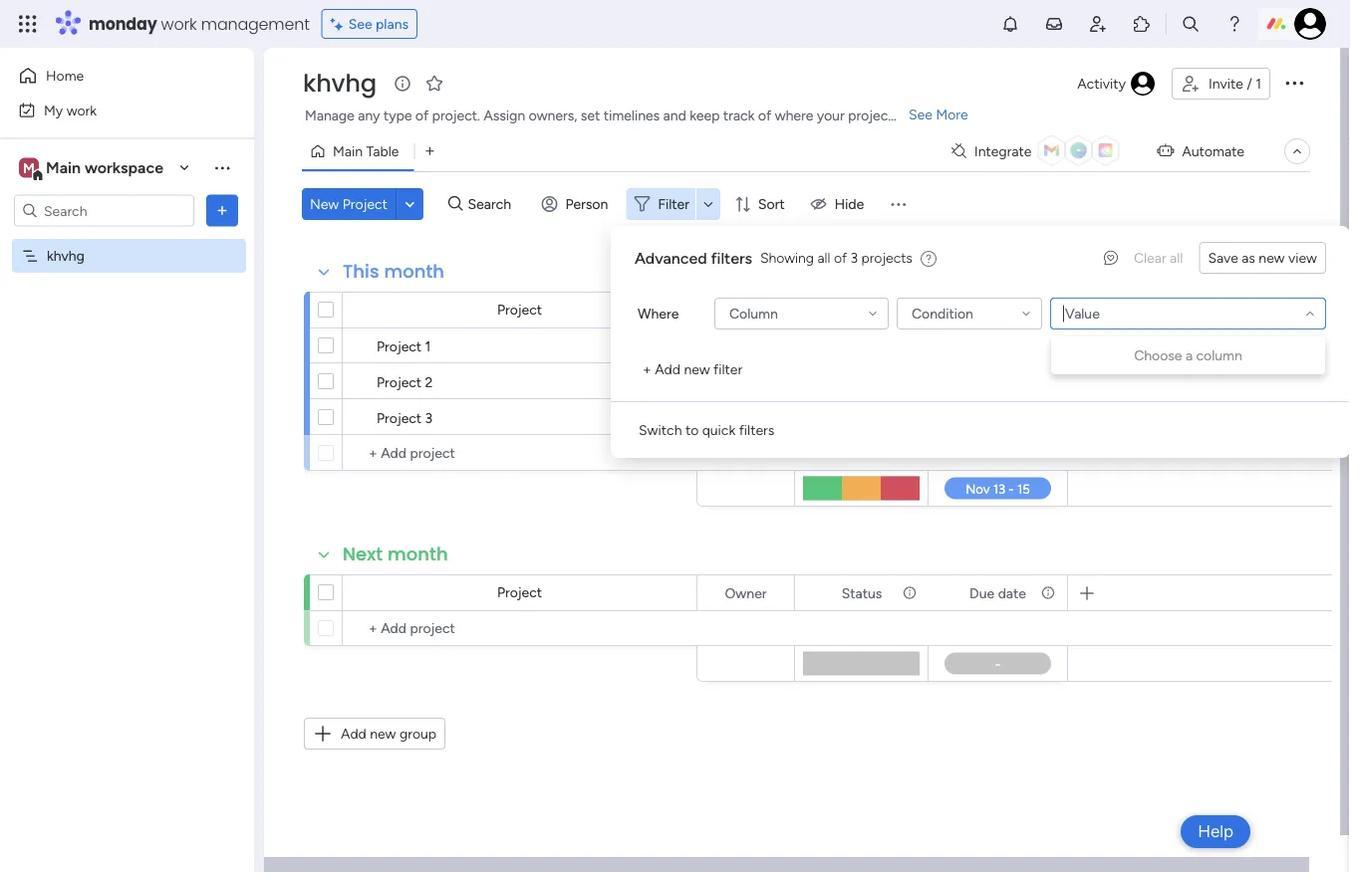 Task type: vqa. For each thing, say whether or not it's contained in the screenshot.
Board
no



Task type: describe. For each thing, give the bounding box(es) containing it.
save as new view button
[[1199, 242, 1326, 274]]

khvhg list box
[[0, 235, 254, 542]]

add view image
[[426, 144, 434, 159]]

integrate
[[974, 143, 1032, 160]]

advanced
[[635, 249, 707, 268]]

0 horizontal spatial new
[[370, 726, 396, 743]]

any
[[358, 107, 380, 124]]

learn more image
[[921, 250, 937, 269]]

project 3
[[377, 410, 433, 426]]

choose
[[1134, 347, 1182, 364]]

add new group button
[[304, 718, 445, 750]]

automate
[[1182, 143, 1245, 160]]

person
[[566, 196, 608, 213]]

workspace image
[[19, 157, 39, 179]]

my
[[44, 102, 63, 119]]

assign
[[484, 107, 525, 124]]

v2 user feedback image
[[1104, 248, 1118, 269]]

filter
[[658, 196, 689, 213]]

main for main table
[[333, 143, 363, 160]]

khvhg field
[[298, 67, 382, 100]]

add inside add new group button
[[341, 726, 366, 743]]

choose a column
[[1134, 347, 1242, 364]]

as
[[1242, 250, 1255, 267]]

of inside advanced filters showing all of 3 projects
[[834, 250, 847, 267]]

v2 search image
[[448, 193, 463, 215]]

invite members image
[[1088, 14, 1108, 34]]

notifications image
[[1000, 14, 1020, 34]]

activity button
[[1069, 68, 1164, 100]]

apps image
[[1132, 14, 1152, 34]]

work for monday
[[161, 12, 197, 35]]

management
[[201, 12, 310, 35]]

all inside advanced filters showing all of 3 projects
[[818, 250, 830, 267]]

see more
[[909, 106, 968, 123]]

1 vertical spatial 1
[[425, 338, 431, 355]]

timelines
[[604, 107, 660, 124]]

column information image for due date
[[1040, 302, 1056, 318]]

add inside + add new filter button
[[655, 361, 681, 378]]

my work
[[44, 102, 97, 119]]

see more link
[[907, 105, 970, 125]]

more
[[936, 106, 968, 123]]

invite / 1 button
[[1172, 68, 1270, 100]]

2 due date field from the top
[[965, 582, 1031, 604]]

your
[[817, 107, 845, 124]]

track
[[723, 107, 755, 124]]

autopilot image
[[1157, 138, 1174, 163]]

inbox image
[[1044, 14, 1064, 34]]

column information image
[[902, 585, 918, 601]]

2 owner field from the top
[[720, 582, 772, 604]]

collapse board header image
[[1289, 143, 1305, 159]]

switch
[[639, 422, 682, 439]]

home
[[46, 67, 84, 84]]

table
[[366, 143, 399, 160]]

m
[[23, 159, 35, 176]]

2 status field from the top
[[837, 582, 887, 604]]

filter
[[714, 361, 743, 378]]

home button
[[12, 60, 214, 92]]

new project button
[[302, 188, 395, 220]]

plans
[[376, 15, 409, 32]]

new
[[310, 196, 339, 213]]

month for this month
[[384, 259, 445, 284]]

/
[[1247, 75, 1252, 92]]

+ Add project text field
[[353, 617, 688, 641]]

clear
[[1134, 250, 1166, 267]]

work for my
[[66, 102, 97, 119]]

1 owner field from the top
[[720, 299, 772, 321]]

month for next month
[[388, 542, 448, 567]]

add new group
[[341, 726, 437, 743]]

monday work management
[[89, 12, 310, 35]]

column
[[729, 305, 778, 322]]

khvhg inside list box
[[47, 248, 85, 265]]

sort button
[[726, 188, 797, 220]]

value
[[1065, 305, 1100, 322]]

gary orlando image
[[1294, 8, 1326, 40]]

see for see plans
[[348, 15, 372, 32]]

new project
[[310, 196, 387, 213]]

person button
[[534, 188, 620, 220]]

due date for second the due date field
[[970, 585, 1026, 602]]

help
[[1198, 822, 1234, 842]]

save
[[1208, 250, 1238, 267]]

advanced filters showing all of 3 projects
[[635, 249, 913, 268]]

activity
[[1077, 75, 1126, 92]]



Task type: locate. For each thing, give the bounding box(es) containing it.
1 vertical spatial due date field
[[965, 582, 1031, 604]]

2 due date from the top
[[970, 585, 1026, 602]]

0 vertical spatial add
[[655, 361, 681, 378]]

1 vertical spatial see
[[909, 106, 933, 123]]

month inside 'field'
[[388, 542, 448, 567]]

filters
[[711, 249, 752, 268], [739, 422, 775, 439]]

project
[[848, 107, 893, 124]]

dapulse integrations image
[[952, 144, 966, 159]]

status
[[842, 302, 882, 319], [842, 585, 882, 602]]

show board description image
[[391, 74, 415, 94]]

2 all from the left
[[1170, 250, 1183, 267]]

month right 'this'
[[384, 259, 445, 284]]

1 horizontal spatial 3
[[850, 250, 858, 267]]

of left projects
[[834, 250, 847, 267]]

work
[[161, 12, 197, 35], [66, 102, 97, 119]]

this month
[[343, 259, 445, 284]]

due for second the due date field
[[970, 585, 995, 602]]

2 due from the top
[[970, 585, 995, 602]]

1 vertical spatial due
[[970, 585, 995, 602]]

new for view
[[1259, 250, 1285, 267]]

0 vertical spatial due date
[[970, 302, 1026, 319]]

angle down image
[[405, 197, 415, 212]]

showing
[[760, 250, 814, 267]]

where
[[775, 107, 813, 124]]

status left column information image
[[842, 585, 882, 602]]

a
[[1186, 347, 1193, 364]]

0 vertical spatial status
[[842, 302, 882, 319]]

work inside button
[[66, 102, 97, 119]]

+ add new filter button
[[635, 354, 751, 386]]

2 status from the top
[[842, 585, 882, 602]]

due date for 2nd the due date field from the bottom of the page
[[970, 302, 1026, 319]]

0 horizontal spatial work
[[66, 102, 97, 119]]

see for see more
[[909, 106, 933, 123]]

month inside "field"
[[384, 259, 445, 284]]

projects
[[861, 250, 913, 267]]

0 vertical spatial khvhg
[[303, 67, 377, 100]]

+ add new filter
[[643, 361, 743, 378]]

set
[[581, 107, 600, 124]]

1 vertical spatial owner
[[725, 585, 767, 602]]

0 vertical spatial due
[[970, 302, 995, 319]]

2 owner from the top
[[725, 585, 767, 602]]

due date left value
[[970, 302, 1026, 319]]

1 horizontal spatial of
[[758, 107, 771, 124]]

2
[[425, 374, 433, 391]]

status for 1st status field from the top
[[842, 302, 882, 319]]

where
[[638, 305, 679, 322]]

khvhg up manage
[[303, 67, 377, 100]]

0 horizontal spatial khvhg
[[47, 248, 85, 265]]

owner for 1st "owner" field
[[725, 302, 767, 319]]

1 vertical spatial status field
[[837, 582, 887, 604]]

2 horizontal spatial of
[[834, 250, 847, 267]]

Owner field
[[720, 299, 772, 321], [720, 582, 772, 604]]

add to favorites image
[[425, 73, 444, 93]]

1 horizontal spatial 1
[[1256, 75, 1261, 92]]

see left plans
[[348, 15, 372, 32]]

main table
[[333, 143, 399, 160]]

main right workspace "image" on the left of the page
[[46, 158, 81, 177]]

1 horizontal spatial options image
[[1282, 70, 1306, 94]]

khvhg down search in workspace field
[[47, 248, 85, 265]]

0 horizontal spatial all
[[818, 250, 830, 267]]

owners,
[[529, 107, 577, 124]]

clear all
[[1134, 250, 1183, 267]]

0 horizontal spatial add
[[341, 726, 366, 743]]

add
[[655, 361, 681, 378], [341, 726, 366, 743]]

month right next
[[388, 542, 448, 567]]

khvhg
[[303, 67, 377, 100], [47, 248, 85, 265]]

sort
[[758, 196, 785, 213]]

workspace selection element
[[19, 156, 166, 182]]

due for 2nd the due date field from the bottom of the page
[[970, 302, 995, 319]]

options image right /
[[1282, 70, 1306, 94]]

all right clear
[[1170, 250, 1183, 267]]

main inside workspace selection element
[[46, 158, 81, 177]]

owner
[[725, 302, 767, 319], [725, 585, 767, 602]]

see plans button
[[322, 9, 418, 39]]

new left group
[[370, 726, 396, 743]]

1 vertical spatial due date
[[970, 585, 1026, 602]]

status for second status field from the top
[[842, 585, 882, 602]]

1 inside button
[[1256, 75, 1261, 92]]

of right type
[[415, 107, 429, 124]]

date for 2nd the due date field from the bottom of the page
[[998, 302, 1026, 319]]

filters right quick
[[739, 422, 775, 439]]

invite
[[1209, 75, 1243, 92]]

search everything image
[[1181, 14, 1201, 34]]

filters left showing
[[711, 249, 752, 268]]

0 vertical spatial month
[[384, 259, 445, 284]]

option
[[0, 238, 254, 242]]

see
[[348, 15, 372, 32], [909, 106, 933, 123]]

1 vertical spatial khvhg
[[47, 248, 85, 265]]

main left table
[[333, 143, 363, 160]]

0 vertical spatial date
[[998, 302, 1026, 319]]

main workspace
[[46, 158, 163, 177]]

options image down workspace options image
[[212, 201, 232, 221]]

1 vertical spatial filters
[[739, 422, 775, 439]]

1 horizontal spatial work
[[161, 12, 197, 35]]

Status field
[[837, 299, 887, 321], [837, 582, 887, 604]]

0 horizontal spatial 1
[[425, 338, 431, 355]]

work right "monday"
[[161, 12, 197, 35]]

Next month field
[[338, 542, 453, 568]]

1 status field from the top
[[837, 299, 887, 321]]

1 date from the top
[[998, 302, 1026, 319]]

workspace
[[85, 158, 163, 177]]

workspace options image
[[212, 158, 232, 178]]

2 vertical spatial new
[[370, 726, 396, 743]]

1 horizontal spatial main
[[333, 143, 363, 160]]

+ Add project text field
[[353, 441, 688, 465]]

monday
[[89, 12, 157, 35]]

1 vertical spatial date
[[998, 585, 1026, 602]]

1 vertical spatial work
[[66, 102, 97, 119]]

0 horizontal spatial options image
[[212, 201, 232, 221]]

project.
[[432, 107, 480, 124]]

3 inside advanced filters showing all of 3 projects
[[850, 250, 858, 267]]

1 horizontal spatial add
[[655, 361, 681, 378]]

stands.
[[897, 107, 941, 124]]

all inside button
[[1170, 250, 1183, 267]]

new right as on the right top of page
[[1259, 250, 1285, 267]]

help image
[[1225, 14, 1245, 34]]

1 horizontal spatial see
[[909, 106, 933, 123]]

1 all from the left
[[818, 250, 830, 267]]

0 vertical spatial status field
[[837, 299, 887, 321]]

see inside 'button'
[[348, 15, 372, 32]]

column
[[1196, 347, 1242, 364]]

next month
[[343, 542, 448, 567]]

date for second the due date field
[[998, 585, 1026, 602]]

main inside button
[[333, 143, 363, 160]]

0 vertical spatial see
[[348, 15, 372, 32]]

1 up '2'
[[425, 338, 431, 355]]

1 vertical spatial add
[[341, 726, 366, 743]]

0 horizontal spatial of
[[415, 107, 429, 124]]

0 vertical spatial due date field
[[965, 299, 1031, 321]]

0 vertical spatial filters
[[711, 249, 752, 268]]

keep
[[690, 107, 720, 124]]

0 vertical spatial owner field
[[720, 299, 772, 321]]

0 horizontal spatial see
[[348, 15, 372, 32]]

due date field right column information image
[[965, 582, 1031, 604]]

column information image for status
[[902, 302, 918, 318]]

new
[[1259, 250, 1285, 267], [684, 361, 710, 378], [370, 726, 396, 743]]

new for filter
[[684, 361, 710, 378]]

1 horizontal spatial new
[[684, 361, 710, 378]]

0 vertical spatial new
[[1259, 250, 1285, 267]]

0 horizontal spatial 3
[[425, 410, 433, 426]]

view
[[1288, 250, 1317, 267]]

status down projects
[[842, 302, 882, 319]]

next
[[343, 542, 383, 567]]

0 vertical spatial work
[[161, 12, 197, 35]]

1 horizontal spatial all
[[1170, 250, 1183, 267]]

status field left column information image
[[837, 582, 887, 604]]

project 2
[[377, 374, 433, 391]]

group
[[399, 726, 437, 743]]

0 vertical spatial 3
[[850, 250, 858, 267]]

manage any type of project. assign owners, set timelines and keep track of where your project stands.
[[305, 107, 941, 124]]

project 1
[[377, 338, 431, 355]]

0 horizontal spatial main
[[46, 158, 81, 177]]

1 due date from the top
[[970, 302, 1026, 319]]

arrow down image
[[696, 192, 720, 216]]

1 due from the top
[[970, 302, 995, 319]]

type
[[384, 107, 412, 124]]

add right +
[[655, 361, 681, 378]]

condition
[[912, 305, 973, 322]]

This month field
[[338, 259, 450, 285]]

1 owner from the top
[[725, 302, 767, 319]]

manage
[[305, 107, 355, 124]]

1 vertical spatial 3
[[425, 410, 433, 426]]

to
[[685, 422, 699, 439]]

1 horizontal spatial khvhg
[[303, 67, 377, 100]]

filters inside switch to quick filters button
[[739, 422, 775, 439]]

of
[[415, 107, 429, 124], [758, 107, 771, 124], [834, 250, 847, 267]]

0 vertical spatial owner
[[725, 302, 767, 319]]

Search in workspace field
[[42, 199, 166, 222]]

1 vertical spatial new
[[684, 361, 710, 378]]

1 due date field from the top
[[965, 299, 1031, 321]]

1 vertical spatial options image
[[212, 201, 232, 221]]

0 vertical spatial options image
[[1282, 70, 1306, 94]]

all right showing
[[818, 250, 830, 267]]

1 vertical spatial status
[[842, 585, 882, 602]]

this
[[343, 259, 379, 284]]

new left the filter
[[684, 361, 710, 378]]

2 date from the top
[[998, 585, 1026, 602]]

see plans
[[348, 15, 409, 32]]

hide
[[835, 196, 864, 213]]

project inside button
[[342, 196, 387, 213]]

Due date field
[[965, 299, 1031, 321], [965, 582, 1031, 604]]

3 left projects
[[850, 250, 858, 267]]

1 vertical spatial month
[[388, 542, 448, 567]]

3
[[850, 250, 858, 267], [425, 410, 433, 426]]

quick
[[702, 422, 736, 439]]

work right my
[[66, 102, 97, 119]]

add left group
[[341, 726, 366, 743]]

help button
[[1181, 816, 1250, 849]]

menu image
[[888, 194, 908, 214]]

3 down '2'
[[425, 410, 433, 426]]

main
[[333, 143, 363, 160], [46, 158, 81, 177]]

switch to quick filters
[[639, 422, 775, 439]]

hide button
[[803, 188, 876, 220]]

column information image
[[902, 302, 918, 318], [1040, 302, 1056, 318], [1040, 585, 1056, 601]]

status field down projects
[[837, 299, 887, 321]]

main table button
[[302, 136, 414, 167]]

1 vertical spatial owner field
[[720, 582, 772, 604]]

save as new view
[[1208, 250, 1317, 267]]

select product image
[[18, 14, 38, 34]]

filter button
[[626, 188, 720, 220]]

switch to quick filters button
[[631, 415, 783, 446]]

see left more
[[909, 106, 933, 123]]

+
[[643, 361, 651, 378]]

due date field left value
[[965, 299, 1031, 321]]

clear all button
[[1126, 242, 1191, 274]]

of right track
[[758, 107, 771, 124]]

owner for 1st "owner" field from the bottom
[[725, 585, 767, 602]]

due date right column information image
[[970, 585, 1026, 602]]

invite / 1
[[1209, 75, 1261, 92]]

and
[[663, 107, 686, 124]]

0 vertical spatial 1
[[1256, 75, 1261, 92]]

1 status from the top
[[842, 302, 882, 319]]

1 right /
[[1256, 75, 1261, 92]]

options image
[[1282, 70, 1306, 94], [212, 201, 232, 221]]

my work button
[[12, 94, 214, 126]]

Search field
[[463, 190, 523, 218]]

main for main workspace
[[46, 158, 81, 177]]

due
[[970, 302, 995, 319], [970, 585, 995, 602]]

2 horizontal spatial new
[[1259, 250, 1285, 267]]



